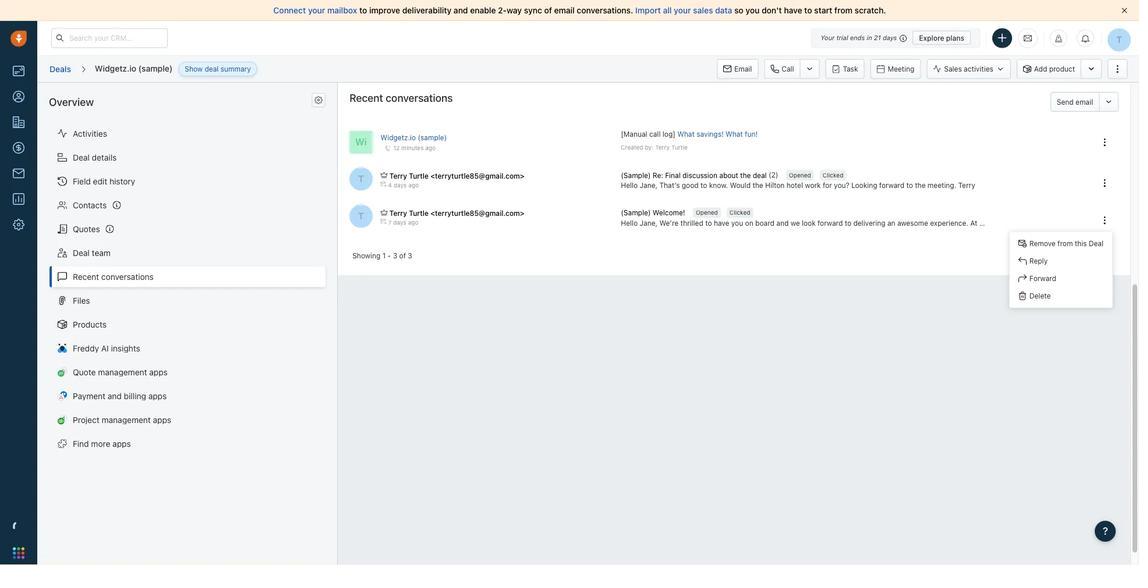 Task type: vqa. For each thing, say whether or not it's contained in the screenshot.
sync
yes



Task type: locate. For each thing, give the bounding box(es) containing it.
0 horizontal spatial what
[[678, 130, 695, 138]]

1 horizontal spatial recent conversations
[[350, 91, 453, 104]]

0 vertical spatial recent conversations
[[350, 91, 453, 104]]

to right mailbox
[[360, 6, 367, 15]]

call
[[782, 65, 795, 73]]

<terryturtle85@gmail.com> for (sample) re: final discussion about the deal
[[431, 172, 525, 180]]

management for quote
[[98, 368, 147, 377]]

(sample) re: final discussion about the deal button
[[621, 171, 769, 181]]

send email
[[1058, 98, 1094, 106]]

ago right minutes
[[426, 145, 436, 151]]

terry right meeting.
[[959, 182, 976, 190]]

deal left team
[[73, 248, 90, 258]]

0 horizontal spatial recent
[[73, 272, 99, 282]]

1 horizontal spatial 3
[[408, 252, 413, 260]]

0 vertical spatial management
[[98, 368, 147, 377]]

0 vertical spatial (sample)
[[621, 172, 651, 180]]

deal left (2)
[[753, 172, 767, 180]]

task button
[[826, 59, 865, 79]]

deals
[[50, 64, 71, 74]]

email right the send on the right top
[[1076, 98, 1094, 106]]

1 horizontal spatial your
[[674, 6, 691, 15]]

created
[[621, 144, 644, 151]]

(sample) left show
[[139, 63, 173, 73]]

widgetz.io (sample) up 12 minutes ago
[[381, 133, 447, 142]]

widgetz.io (sample) down the "search your crm..." text field
[[95, 63, 173, 73]]

1 horizontal spatial deal
[[753, 172, 767, 180]]

0 vertical spatial <terryturtle85@gmail.com>
[[431, 172, 525, 180]]

0 horizontal spatial from
[[835, 6, 853, 15]]

2 what from the left
[[726, 130, 743, 138]]

trial
[[837, 34, 849, 42]]

-
[[388, 252, 391, 260]]

re:
[[653, 172, 664, 180]]

log
[[663, 130, 673, 138]]

widgetz.io (sample)
[[95, 63, 173, 73], [381, 133, 447, 142]]

more
[[91, 439, 110, 449]]

terry turtle <terryturtle85@gmail.com> down 12 minutes ago
[[390, 172, 525, 180]]

(sample) up 12 minutes ago
[[418, 133, 447, 142]]

deal right show
[[205, 65, 219, 73]]

1 horizontal spatial the
[[753, 182, 764, 190]]

terry turtle <terryturtle85@gmail.com> up '7 days ago'
[[390, 209, 525, 218]]

team
[[92, 248, 111, 258]]

conversations.
[[577, 6, 634, 15]]

2 <terryturtle85@gmail.com> from the top
[[431, 209, 525, 218]]

0 vertical spatial ago
[[426, 145, 436, 151]]

your
[[821, 34, 835, 42]]

2-
[[498, 6, 507, 15]]

1 vertical spatial recent conversations
[[73, 272, 154, 282]]

management down payment and billing apps
[[102, 415, 151, 425]]

0 horizontal spatial clicked
[[730, 209, 751, 216]]

ago
[[426, 145, 436, 151], [409, 182, 419, 188], [408, 219, 419, 226]]

1 vertical spatial email
[[1076, 98, 1094, 106]]

ago right "7" on the top left of the page
[[408, 219, 419, 226]]

explore plans
[[920, 34, 965, 42]]

freshworks switcher image
[[13, 548, 24, 560]]

1 vertical spatial terry turtle <terryturtle85@gmail.com>
[[390, 209, 525, 218]]

terry up 4 days ago
[[390, 172, 407, 180]]

clicked down would
[[730, 209, 751, 216]]

of right -
[[400, 252, 406, 260]]

terry turtle <terryturtle85@gmail.com>
[[390, 172, 525, 180], [390, 209, 525, 218]]

1 horizontal spatial email
[[1076, 98, 1094, 106]]

outgoing image
[[384, 144, 392, 153], [381, 219, 387, 225]]

1 vertical spatial days
[[394, 182, 407, 188]]

your left mailbox
[[308, 6, 325, 15]]

deal inside (sample) re: final discussion about the deal (2)
[[753, 172, 767, 180]]

3
[[393, 252, 398, 260], [408, 252, 413, 260]]

email inside button
[[1076, 98, 1094, 106]]

email
[[555, 6, 575, 15], [1076, 98, 1094, 106]]

days right 4
[[394, 182, 407, 188]]

0 horizontal spatial email
[[555, 6, 575, 15]]

freddy ai insights
[[73, 344, 140, 353]]

from left this
[[1058, 240, 1074, 248]]

jane,
[[640, 182, 658, 190]]

connect your mailbox to improve deliverability and enable 2-way sync of email conversations. import all your sales data so you don't have to start from scratch.
[[274, 6, 887, 15]]

showing 1 - 3 of 3
[[353, 252, 413, 260]]

enable
[[470, 6, 496, 15]]

0 vertical spatial clicked
[[823, 172, 844, 179]]

(sample) inside (sample) re: final discussion about the deal (2)
[[621, 172, 651, 180]]

0 horizontal spatial opened
[[696, 209, 718, 216]]

0 vertical spatial conversations
[[386, 91, 453, 104]]

apps down payment and billing apps
[[153, 415, 171, 425]]

sync
[[524, 6, 542, 15]]

conversations
[[386, 91, 453, 104], [101, 272, 154, 282]]

opened up hello jane, that's good to know. would the hilton hotel work for you? looking forward to the meeting. terry
[[790, 172, 812, 179]]

meeting button
[[871, 59, 921, 79]]

connect
[[274, 6, 306, 15]]

payment
[[73, 392, 106, 401]]

1 vertical spatial from
[[1058, 240, 1074, 248]]

billing
[[124, 392, 146, 401]]

1 vertical spatial turtle
[[409, 172, 429, 180]]

deal for deal team
[[73, 248, 90, 258]]

1 your from the left
[[308, 6, 325, 15]]

1 vertical spatial (sample)
[[418, 133, 447, 142]]

email right sync
[[555, 6, 575, 15]]

days for (sample) welcome!
[[393, 219, 407, 226]]

your
[[308, 6, 325, 15], [674, 6, 691, 15]]

1 horizontal spatial widgetz.io (sample)
[[381, 133, 447, 142]]

1 vertical spatial widgetz.io (sample)
[[381, 133, 447, 142]]

find more apps
[[73, 439, 131, 449]]

conversations up widgetz.io (sample) link
[[386, 91, 453, 104]]

turtle down "]"
[[672, 144, 688, 151]]

so
[[735, 6, 744, 15]]

opened down "know."
[[696, 209, 718, 216]]

1 terry turtle <terryturtle85@gmail.com> from the top
[[390, 172, 525, 180]]

hello
[[621, 182, 638, 190]]

(sample) re: final discussion about the deal link
[[621, 171, 769, 181]]

0 horizontal spatial deal
[[205, 65, 219, 73]]

add
[[1035, 65, 1048, 73]]

0 horizontal spatial widgetz.io (sample)
[[95, 63, 173, 73]]

widgetz.io down the "search your crm..." text field
[[95, 63, 136, 73]]

turtle up '7 days ago'
[[409, 209, 429, 218]]

deal left details
[[73, 153, 90, 162]]

savings!
[[697, 130, 724, 138]]

(sample) welcome! button
[[621, 208, 688, 218]]

1 vertical spatial and
[[108, 392, 122, 401]]

and left billing
[[108, 392, 122, 401]]

0 vertical spatial turtle
[[672, 144, 688, 151]]

0 vertical spatial (sample)
[[139, 63, 173, 73]]

1 horizontal spatial widgetz.io
[[381, 133, 416, 142]]

recent conversations up widgetz.io (sample) link
[[350, 91, 453, 104]]

to
[[360, 6, 367, 15], [805, 6, 813, 15], [701, 182, 708, 190], [907, 182, 914, 190]]

2 terry turtle <terryturtle85@gmail.com> from the top
[[390, 209, 525, 218]]

0 horizontal spatial your
[[308, 6, 325, 15]]

1 vertical spatial ago
[[409, 182, 419, 188]]

apps right more
[[113, 439, 131, 449]]

recent conversations down team
[[73, 272, 154, 282]]

of
[[545, 6, 552, 15], [400, 252, 406, 260]]

management up payment and billing apps
[[98, 368, 147, 377]]

days right 21
[[883, 34, 898, 42]]

days right "7" on the top left of the page
[[393, 219, 407, 226]]

management
[[98, 368, 147, 377], [102, 415, 151, 425]]

recent up wi
[[350, 91, 383, 104]]

what right "]"
[[678, 130, 695, 138]]

1 (sample) from the top
[[621, 172, 651, 180]]

to left start
[[805, 6, 813, 15]]

freddy
[[73, 344, 99, 353]]

2 vertical spatial ago
[[408, 219, 419, 226]]

outgoing image left "7" on the top left of the page
[[381, 219, 387, 225]]

1 horizontal spatial what
[[726, 130, 743, 138]]

start
[[815, 6, 833, 15]]

summary
[[221, 65, 251, 73]]

management for project
[[102, 415, 151, 425]]

1 horizontal spatial recent
[[350, 91, 383, 104]]

Search your CRM... text field
[[51, 28, 168, 48]]

call
[[650, 130, 661, 138]]

you
[[746, 6, 760, 15]]

1 vertical spatial outgoing image
[[381, 219, 387, 225]]

explore
[[920, 34, 945, 42]]

deliverability
[[403, 6, 452, 15]]

sales activities button
[[927, 59, 1017, 79], [927, 59, 1012, 79]]

wi
[[356, 137, 367, 148]]

(sample) down hello
[[621, 209, 651, 217]]

overview
[[49, 96, 94, 108]]

1 vertical spatial deal
[[753, 172, 767, 180]]

1 vertical spatial <terryturtle85@gmail.com>
[[431, 209, 525, 218]]

1 vertical spatial conversations
[[101, 272, 154, 282]]

0 vertical spatial of
[[545, 6, 552, 15]]

2 vertical spatial days
[[393, 219, 407, 226]]

terry
[[656, 144, 670, 151], [390, 172, 407, 180], [959, 182, 976, 190], [390, 209, 407, 218]]

plans
[[947, 34, 965, 42]]

0 vertical spatial and
[[454, 6, 468, 15]]

0 horizontal spatial recent conversations
[[73, 272, 154, 282]]

what left fun!
[[726, 130, 743, 138]]

0 vertical spatial deal
[[205, 65, 219, 73]]

0 vertical spatial recent
[[350, 91, 383, 104]]

recent up files
[[73, 272, 99, 282]]

0 horizontal spatial 3
[[393, 252, 398, 260]]

(sample) inside button
[[621, 209, 651, 217]]

contacts
[[73, 200, 107, 210]]

deal
[[73, 153, 90, 162], [1090, 240, 1104, 248], [73, 248, 90, 258]]

clicked up for at the top right of the page
[[823, 172, 844, 179]]

apps for find more apps
[[113, 439, 131, 449]]

0 vertical spatial outgoing image
[[384, 144, 392, 153]]

turtle up 4 days ago
[[409, 172, 429, 180]]

1 3 from the left
[[393, 252, 398, 260]]

history
[[110, 176, 135, 186]]

from right start
[[835, 6, 853, 15]]

1 horizontal spatial opened
[[790, 172, 812, 179]]

outgoing image left the 12
[[384, 144, 392, 153]]

apps up payment and billing apps
[[149, 368, 168, 377]]

clicked
[[823, 172, 844, 179], [730, 209, 751, 216]]

ago for (sample) re: final discussion about the deal
[[409, 182, 419, 188]]

way
[[507, 6, 522, 15]]

0 vertical spatial days
[[883, 34, 898, 42]]

0 horizontal spatial widgetz.io
[[95, 63, 136, 73]]

widgetz.io
[[95, 63, 136, 73], [381, 133, 416, 142]]

0 horizontal spatial (sample)
[[139, 63, 173, 73]]

0 vertical spatial terry turtle <terryturtle85@gmail.com>
[[390, 172, 525, 180]]

2 (sample) from the top
[[621, 209, 651, 217]]

0 horizontal spatial the
[[741, 172, 751, 180]]

of right sync
[[545, 6, 552, 15]]

1 vertical spatial of
[[400, 252, 406, 260]]

1 horizontal spatial conversations
[[386, 91, 453, 104]]

(sample) up hello
[[621, 172, 651, 180]]

ago right 4
[[409, 182, 419, 188]]

quote management apps
[[73, 368, 168, 377]]

your right all
[[674, 6, 691, 15]]

0 vertical spatial from
[[835, 6, 853, 15]]

2 vertical spatial turtle
[[409, 209, 429, 218]]

apps right billing
[[148, 392, 167, 401]]

what
[[678, 130, 695, 138], [726, 130, 743, 138]]

terry right by:
[[656, 144, 670, 151]]

(sample)
[[621, 172, 651, 180], [621, 209, 651, 217]]

1 vertical spatial management
[[102, 415, 151, 425]]

widgetz.io up the 12
[[381, 133, 416, 142]]

the left hilton
[[753, 182, 764, 190]]

the left meeting.
[[916, 182, 926, 190]]

quotes
[[73, 224, 100, 234]]

show
[[185, 65, 203, 73]]

1 vertical spatial (sample)
[[621, 209, 651, 217]]

1 <terryturtle85@gmail.com> from the top
[[431, 172, 525, 180]]

(sample) welcome! link
[[621, 208, 688, 218]]

the up would
[[741, 172, 751, 180]]

and left enable
[[454, 6, 468, 15]]

conversations down team
[[101, 272, 154, 282]]

field edit history
[[73, 176, 135, 186]]

deal for deal details
[[73, 153, 90, 162]]

apps
[[149, 368, 168, 377], [148, 392, 167, 401], [153, 415, 171, 425], [113, 439, 131, 449]]

1 horizontal spatial (sample)
[[418, 133, 447, 142]]



Task type: describe. For each thing, give the bounding box(es) containing it.
payment and billing apps
[[73, 392, 167, 401]]

1 vertical spatial widgetz.io
[[381, 133, 416, 142]]

remove from this deal
[[1030, 240, 1104, 248]]

1 vertical spatial opened
[[696, 209, 718, 216]]

activities
[[965, 65, 994, 73]]

final
[[666, 172, 681, 180]]

12
[[394, 145, 400, 151]]

mng settings image
[[315, 96, 323, 104]]

widgetz.io (sample) link
[[381, 133, 447, 142]]

turtle for (sample) re: final discussion about the deal
[[409, 172, 429, 180]]

import
[[636, 6, 661, 15]]

connect your mailbox link
[[274, 6, 360, 15]]

mailbox
[[328, 6, 357, 15]]

0 horizontal spatial and
[[108, 392, 122, 401]]

1 horizontal spatial and
[[454, 6, 468, 15]]

turtle for (sample) welcome!
[[409, 209, 429, 218]]

[ manual call log ] what savings! what fun! created by: terry turtle
[[621, 130, 758, 151]]

minutes
[[402, 145, 424, 151]]

send email button
[[1051, 92, 1100, 112]]

outgoing image
[[381, 181, 387, 187]]

close image
[[1122, 8, 1128, 13]]

showing
[[353, 252, 381, 260]]

1 horizontal spatial of
[[545, 6, 552, 15]]

4 days ago
[[388, 182, 419, 188]]

email
[[735, 65, 753, 73]]

sales
[[945, 65, 963, 73]]

scratch.
[[855, 6, 887, 15]]

0 vertical spatial opened
[[790, 172, 812, 179]]

products
[[73, 320, 107, 329]]

your trial ends in 21 days
[[821, 34, 898, 42]]

2 your from the left
[[674, 6, 691, 15]]

good
[[682, 182, 699, 190]]

email button
[[717, 59, 759, 79]]

in
[[867, 34, 873, 42]]

deal right this
[[1090, 240, 1104, 248]]

data
[[716, 6, 733, 15]]

improve
[[369, 6, 400, 15]]

to down discussion
[[701, 182, 708, 190]]

files
[[73, 296, 90, 306]]

hotel
[[787, 182, 804, 190]]

quote
[[73, 368, 96, 377]]

this
[[1076, 240, 1088, 248]]

terry inside "[ manual call log ] what savings! what fun! created by: terry turtle"
[[656, 144, 670, 151]]

ends
[[851, 34, 865, 42]]

activities
[[73, 129, 107, 138]]

all
[[663, 6, 672, 15]]

details
[[92, 153, 117, 162]]

0 horizontal spatial conversations
[[101, 272, 154, 282]]

(sample) for (sample) welcome!
[[621, 209, 651, 217]]

terry up '7 days ago'
[[390, 209, 407, 218]]

<terryturtle85@gmail.com> for (sample) welcome!
[[431, 209, 525, 218]]

]
[[673, 130, 676, 138]]

apps for project management apps
[[153, 415, 171, 425]]

7 days ago
[[388, 219, 419, 226]]

2 3 from the left
[[408, 252, 413, 260]]

1 what from the left
[[678, 130, 695, 138]]

ago for (sample) welcome!
[[408, 219, 419, 226]]

what savings! what fun! link
[[678, 130, 758, 138]]

1 vertical spatial clicked
[[730, 209, 751, 216]]

have
[[785, 6, 803, 15]]

add product
[[1035, 65, 1076, 73]]

turtle inside "[ manual call log ] what savings! what fun! created by: terry turtle"
[[672, 144, 688, 151]]

apps for quote management apps
[[149, 368, 168, 377]]

2 horizontal spatial the
[[916, 182, 926, 190]]

welcome!
[[653, 209, 686, 217]]

delete
[[1030, 292, 1052, 300]]

product
[[1050, 65, 1076, 73]]

sales activities
[[945, 65, 994, 73]]

sales
[[694, 6, 714, 15]]

would
[[730, 182, 751, 190]]

you?
[[835, 182, 850, 190]]

0 horizontal spatial of
[[400, 252, 406, 260]]

hello jane, that's good to know. would the hilton hotel work for you? looking forward to the meeting. terry
[[621, 182, 976, 190]]

deal team
[[73, 248, 111, 258]]

meeting
[[888, 65, 915, 73]]

1 vertical spatial recent
[[73, 272, 99, 282]]

about
[[720, 172, 739, 180]]

0 vertical spatial widgetz.io
[[95, 63, 136, 73]]

field
[[73, 176, 91, 186]]

1 horizontal spatial from
[[1058, 240, 1074, 248]]

(sample) for (sample) re: final discussion about the deal (2)
[[621, 172, 651, 180]]

task
[[844, 65, 859, 73]]

1
[[383, 252, 386, 260]]

looking
[[852, 182, 878, 190]]

discussion
[[683, 172, 718, 180]]

remove
[[1030, 240, 1056, 248]]

the inside (sample) re: final discussion about the deal (2)
[[741, 172, 751, 180]]

terry turtle <terryturtle85@gmail.com> for (sample) welcome!
[[390, 209, 525, 218]]

call button
[[765, 59, 800, 79]]

0 vertical spatial widgetz.io (sample)
[[95, 63, 173, 73]]

1 horizontal spatial clicked
[[823, 172, 844, 179]]

by:
[[645, 144, 654, 151]]

0 vertical spatial email
[[555, 6, 575, 15]]

to right forward
[[907, 182, 914, 190]]

terry turtle <terryturtle85@gmail.com> for (sample) re: final discussion about the deal
[[390, 172, 525, 180]]

know.
[[710, 182, 729, 190]]

edit
[[93, 176, 107, 186]]

12 minutes ago
[[394, 145, 436, 151]]

(2)
[[769, 171, 779, 179]]

[
[[621, 130, 624, 138]]

(sample) re: final discussion about the deal (2)
[[621, 171, 779, 180]]

21
[[875, 34, 882, 42]]

manual
[[624, 130, 648, 138]]

project management apps
[[73, 415, 171, 425]]

project
[[73, 415, 100, 425]]

ai
[[101, 344, 109, 353]]

email image
[[1024, 33, 1033, 43]]

insights
[[111, 344, 140, 353]]

days for (sample) re: final discussion about the deal
[[394, 182, 407, 188]]

deals link
[[49, 60, 72, 78]]

send
[[1058, 98, 1074, 106]]



